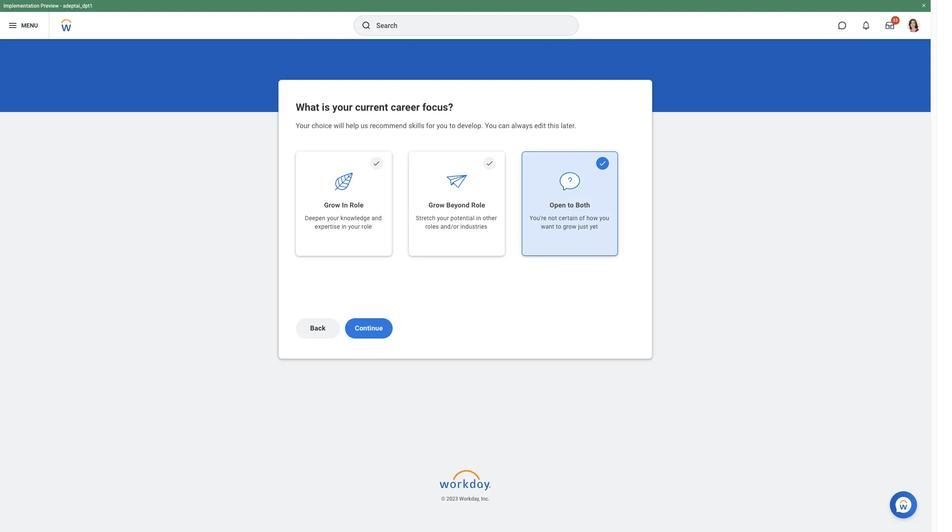 Task type: locate. For each thing, give the bounding box(es) containing it.
1 horizontal spatial you
[[600, 215, 609, 222]]

to
[[449, 122, 456, 130], [568, 201, 574, 210], [556, 224, 561, 230]]

search image
[[361, 20, 371, 31]]

1 horizontal spatial role
[[471, 201, 485, 210]]

grow for grow in role
[[324, 201, 340, 210]]

1 grow from the left
[[324, 201, 340, 210]]

1 role from the left
[[350, 201, 364, 210]]

this
[[548, 122, 559, 130]]

industries
[[460, 224, 488, 230]]

help
[[346, 122, 359, 130]]

your
[[332, 102, 353, 113], [327, 215, 339, 222], [437, 215, 449, 222], [348, 224, 360, 230]]

role for grow in role
[[350, 201, 364, 210]]

check image for grow in role
[[373, 160, 381, 168]]

role up other
[[471, 201, 485, 210]]

stretch
[[416, 215, 436, 222]]

how
[[587, 215, 598, 222]]

and
[[372, 215, 382, 222]]

adeptai_dpt1
[[63, 3, 93, 9]]

back button
[[296, 319, 340, 339]]

role for grow beyond role
[[471, 201, 485, 210]]

role right in
[[350, 201, 364, 210]]

0 vertical spatial in
[[476, 215, 481, 222]]

certain
[[559, 215, 578, 222]]

your inside stretch your potential in other roles and/or industries
[[437, 215, 449, 222]]

2 role from the left
[[471, 201, 485, 210]]

check image for open to both
[[599, 160, 607, 168]]

inbox large image
[[886, 21, 894, 30]]

edit
[[534, 122, 546, 130]]

menu
[[21, 22, 38, 29]]

0 horizontal spatial to
[[449, 122, 456, 130]]

2 check image from the left
[[599, 160, 607, 168]]

skills
[[409, 122, 424, 130]]

2 vertical spatial to
[[556, 224, 561, 230]]

you
[[437, 122, 448, 130], [600, 215, 609, 222]]

continue button
[[345, 319, 393, 339]]

you right how
[[600, 215, 609, 222]]

potential
[[451, 215, 475, 222]]

2 horizontal spatial to
[[568, 201, 574, 210]]

0 horizontal spatial in
[[342, 224, 347, 230]]

yet
[[590, 224, 598, 230]]

preview
[[41, 3, 59, 9]]

you
[[485, 122, 497, 130]]

in up industries
[[476, 215, 481, 222]]

1 vertical spatial to
[[568, 201, 574, 210]]

beyond
[[446, 201, 470, 210]]

want
[[541, 224, 554, 230]]

later.
[[561, 122, 576, 130]]

1 horizontal spatial to
[[556, 224, 561, 230]]

can
[[498, 122, 510, 130]]

check image
[[486, 160, 494, 168]]

career
[[391, 102, 420, 113]]

role
[[350, 201, 364, 210], [471, 201, 485, 210]]

2023
[[447, 497, 458, 503]]

of
[[579, 215, 585, 222]]

grow up stretch
[[428, 201, 445, 210]]

2 grow from the left
[[428, 201, 445, 210]]

0 horizontal spatial role
[[350, 201, 364, 210]]

your
[[296, 122, 310, 130]]

1 horizontal spatial grow
[[428, 201, 445, 210]]

menu button
[[0, 12, 49, 39]]

you right for
[[437, 122, 448, 130]]

in
[[476, 215, 481, 222], [342, 224, 347, 230]]

1 horizontal spatial check image
[[599, 160, 607, 168]]

open to both
[[550, 201, 590, 210]]

check image
[[373, 160, 381, 168], [599, 160, 607, 168]]

33 button
[[881, 16, 900, 35]]

0 vertical spatial you
[[437, 122, 448, 130]]

stretch your potential in other roles and/or industries
[[416, 215, 497, 230]]

grow
[[324, 201, 340, 210], [428, 201, 445, 210]]

for
[[426, 122, 435, 130]]

implementation preview -   adeptai_dpt1
[[3, 3, 93, 9]]

in down knowledge
[[342, 224, 347, 230]]

current
[[355, 102, 388, 113]]

focus?
[[422, 102, 453, 113]]

menu banner
[[0, 0, 931, 39]]

0 vertical spatial to
[[449, 122, 456, 130]]

to left develop.
[[449, 122, 456, 130]]

1 vertical spatial in
[[342, 224, 347, 230]]

deepen
[[305, 215, 326, 222]]

0 horizontal spatial grow
[[324, 201, 340, 210]]

1 check image from the left
[[373, 160, 381, 168]]

1 vertical spatial you
[[600, 215, 609, 222]]

and/or
[[441, 224, 459, 230]]

your up 'and/or'
[[437, 215, 449, 222]]

1 horizontal spatial in
[[476, 215, 481, 222]]

to down not on the right top of page
[[556, 224, 561, 230]]

you inside the you're not certain of how you want to grow just yet
[[600, 215, 609, 222]]

to left both at the top
[[568, 201, 574, 210]]

0 horizontal spatial you
[[437, 122, 448, 130]]

your right is
[[332, 102, 353, 113]]

0 horizontal spatial check image
[[373, 160, 381, 168]]

grow
[[563, 224, 577, 230]]

grow left in
[[324, 201, 340, 210]]



Task type: describe. For each thing, give the bounding box(es) containing it.
your up expertise
[[327, 215, 339, 222]]

justify image
[[8, 20, 18, 31]]

your choice will help us recommend skills for you to develop. you can always edit this later.
[[296, 122, 576, 130]]

in
[[342, 201, 348, 210]]

other
[[483, 215, 497, 222]]

close environment banner image
[[921, 3, 927, 8]]

grow for grow beyond role
[[428, 201, 445, 210]]

not
[[548, 215, 557, 222]]

continue
[[355, 325, 383, 333]]

back
[[310, 325, 326, 333]]

you're
[[530, 215, 547, 222]]

expertise
[[315, 224, 340, 230]]

roles
[[425, 224, 439, 230]]

© 2023 workday, inc.
[[441, 497, 490, 503]]

develop.
[[457, 122, 483, 130]]

recommend
[[370, 122, 407, 130]]

us
[[361, 122, 368, 130]]

grow in role
[[324, 201, 364, 210]]

both
[[576, 201, 590, 210]]

deepen your knowledge and expertise in your role
[[305, 215, 382, 230]]

in inside stretch your potential in other roles and/or industries
[[476, 215, 481, 222]]

just
[[578, 224, 588, 230]]

choice
[[312, 122, 332, 130]]

workday,
[[459, 497, 480, 503]]

logo image
[[440, 467, 491, 496]]

©
[[441, 497, 445, 503]]

inc.
[[481, 497, 490, 503]]

notifications large image
[[862, 21, 870, 30]]

Search Workday  search field
[[376, 16, 561, 35]]

is
[[322, 102, 330, 113]]

what
[[296, 102, 319, 113]]

always
[[511, 122, 533, 130]]

open
[[550, 201, 566, 210]]

to inside the you're not certain of how you want to grow just yet
[[556, 224, 561, 230]]

-
[[60, 3, 62, 9]]

role
[[362, 224, 372, 230]]

what is your current career focus?
[[296, 102, 453, 113]]

you're not certain of how you want to grow just yet
[[530, 215, 609, 230]]

knowledge
[[341, 215, 370, 222]]

implementation
[[3, 3, 39, 9]]

profile logan mcneil image
[[907, 19, 921, 34]]

in inside deepen your knowledge and expertise in your role
[[342, 224, 347, 230]]

your down knowledge
[[348, 224, 360, 230]]

33
[[893, 18, 898, 23]]

grow beyond role
[[428, 201, 485, 210]]

will
[[334, 122, 344, 130]]



Task type: vqa. For each thing, say whether or not it's contained in the screenshot.
'focus?' at the top of the page
yes



